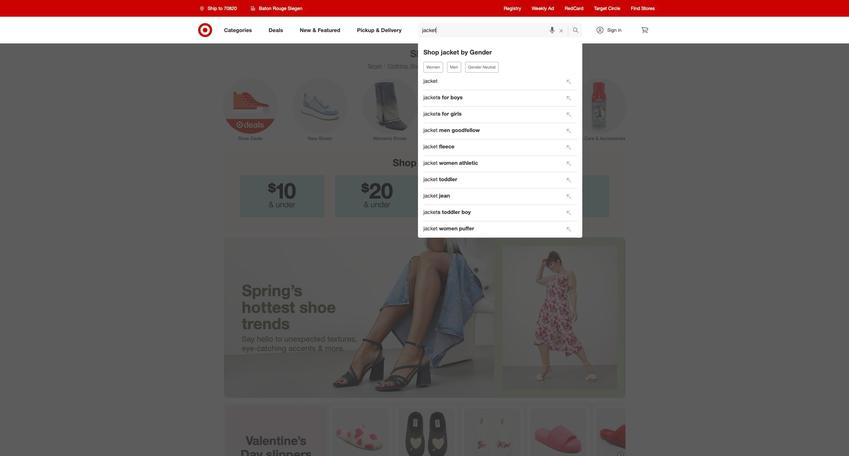 Task type: locate. For each thing, give the bounding box(es) containing it.
carousel region
[[224, 404, 655, 457]]

women's emily scuff slide slippers - stars above™ image
[[332, 409, 389, 457]]

women's emily puff scuff slippers - stars above™ red s image
[[596, 409, 653, 457]]



Task type: vqa. For each thing, say whether or not it's contained in the screenshot.
the leftmost Results
no



Task type: describe. For each thing, give the bounding box(es) containing it.
dluxe by dearfoams women's valentine's day be mine slide slippers - ivory image
[[464, 409, 521, 457]]

dluxe by dearfoams women's valentine's day heart clog slide slippers - black image
[[398, 409, 455, 457]]

women's sammy platform slide slippers - stars above™ pink l image
[[530, 409, 587, 457]]

What can we help you find? suggestions appear below search field
[[418, 23, 574, 37]]



